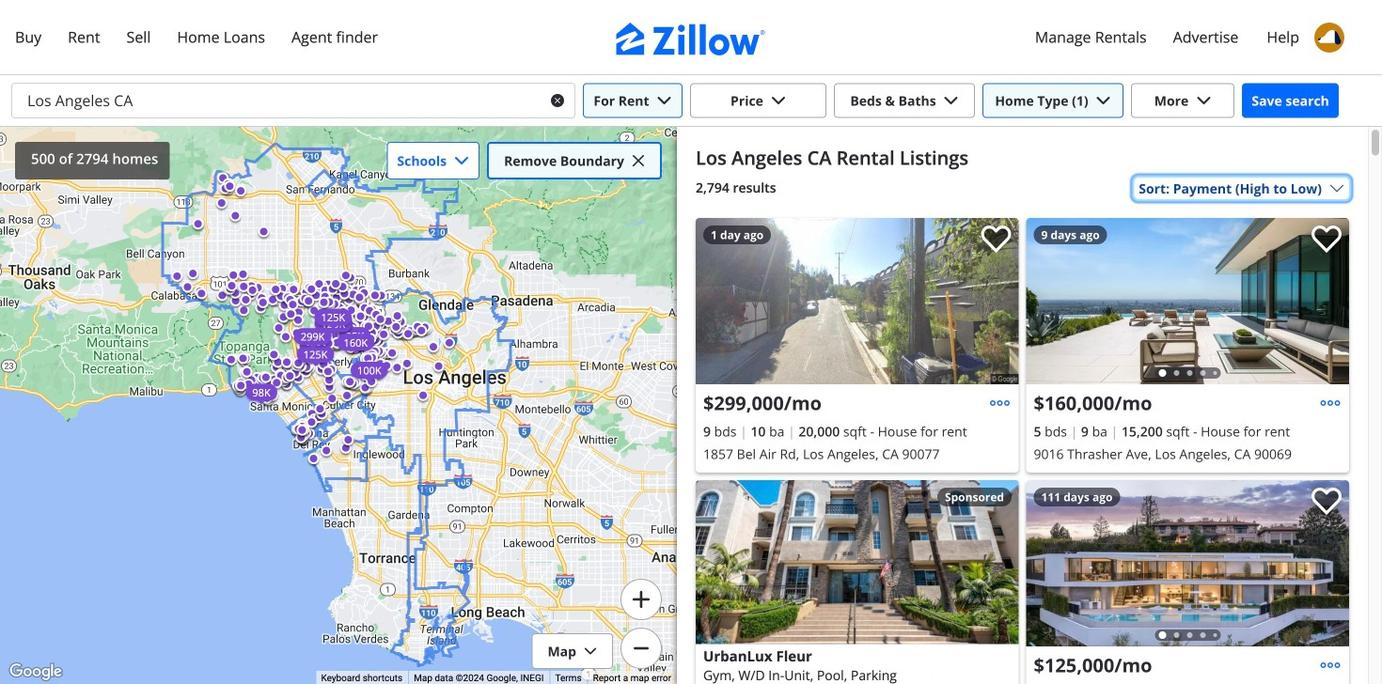 Task type: locate. For each thing, give the bounding box(es) containing it.
main navigation
[[0, 0, 1383, 75]]

filters element
[[0, 75, 1383, 127]]

1857 bel air rd, los angeles, ca 90077 image
[[696, 218, 1019, 385]]

advertisement element
[[696, 481, 1019, 685]]

your profile default icon image
[[1315, 23, 1345, 53]]

main content
[[677, 127, 1369, 685]]



Task type: describe. For each thing, give the bounding box(es) containing it.
property images, use arrow keys to navigate, image 1 of 66 group
[[1027, 218, 1350, 389]]

Address, neighborhood, city, ZIP text field
[[12, 84, 536, 118]]

map region
[[0, 127, 677, 685]]

zillow logo image
[[616, 23, 767, 55]]

property images, use arrow keys to navigate, image 1 of 32 group
[[1027, 481, 1350, 651]]

9016 thrasher ave, los angeles, ca 90069 image
[[1027, 218, 1350, 385]]

google image
[[5, 660, 67, 685]]

638 siena way, los angeles, ca 90077 image
[[1027, 481, 1350, 647]]



Task type: vqa. For each thing, say whether or not it's contained in the screenshot.
545K
no



